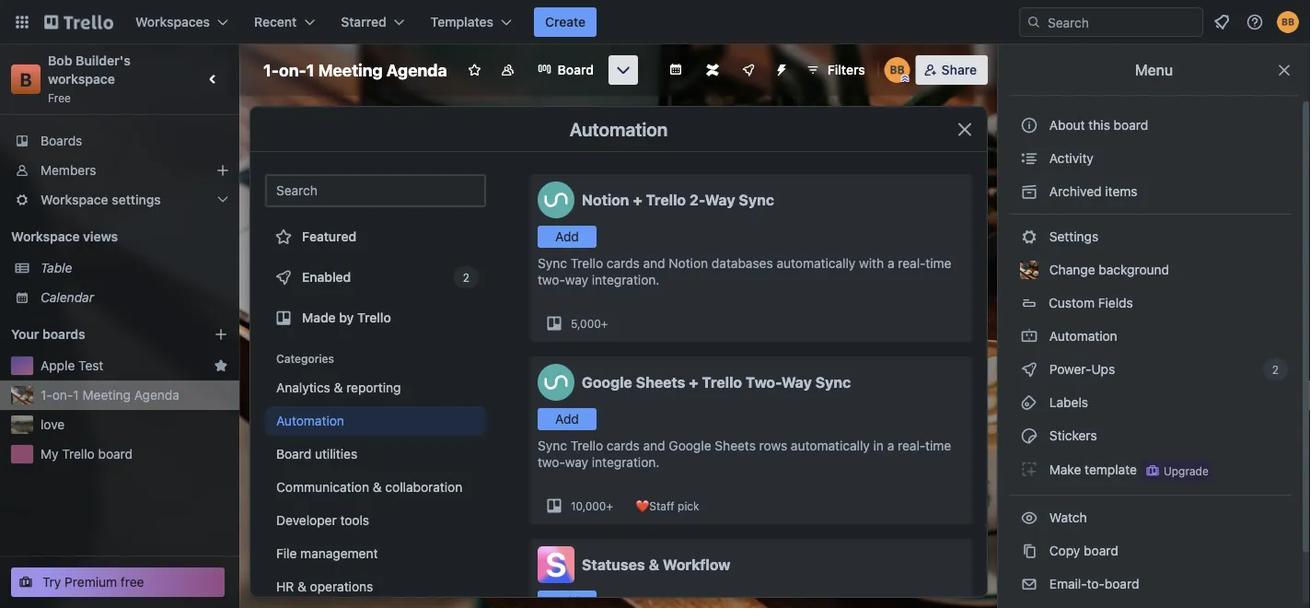 Task type: describe. For each thing, give the bounding box(es) containing it.
tools
[[340, 513, 370, 528]]

1-on-1 meeting agenda link
[[41, 386, 228, 404]]

sm image for email-to-board
[[1021, 575, 1039, 593]]

2 for power-ups
[[1273, 363, 1280, 376]]

change
[[1050, 262, 1096, 277]]

make template
[[1047, 462, 1138, 477]]

starred icon image
[[214, 358, 228, 373]]

featured link
[[265, 218, 486, 255]]

members
[[41, 163, 96, 178]]

sheets inside sync trello cards and google sheets rows automatically in a real-time two-way integration.
[[715, 438, 756, 453]]

workspaces button
[[124, 7, 240, 37]]

email-
[[1050, 576, 1088, 591]]

archived
[[1050, 184, 1102, 199]]

about
[[1050, 117, 1086, 133]]

stickers link
[[1010, 421, 1293, 450]]

collaboration
[[385, 480, 463, 495]]

reporting
[[347, 380, 401, 395]]

0 horizontal spatial automation
[[276, 413, 344, 428]]

5,000 +
[[571, 317, 608, 330]]

items
[[1106, 184, 1138, 199]]

sm image for watch
[[1021, 509, 1039, 527]]

+ for notion
[[633, 191, 643, 209]]

1 horizontal spatial automation link
[[1010, 322, 1293, 351]]

board for board utilities
[[276, 446, 312, 462]]

0 vertical spatial sheets
[[636, 374, 686, 391]]

1-on-1 meeting agenda inside board name text field
[[263, 60, 447, 80]]

power ups image
[[741, 63, 756, 77]]

create button
[[534, 7, 597, 37]]

automatically inside sync trello cards and google sheets rows automatically in a real-time two-way integration.
[[791, 438, 870, 453]]

a inside sync trello cards and google sheets rows automatically in a real-time two-way integration.
[[888, 438, 895, 453]]

try premium free button
[[11, 567, 225, 597]]

background
[[1099, 262, 1170, 277]]

about this board button
[[1010, 111, 1293, 140]]

starred
[[341, 14, 387, 29]]

apple test link
[[41, 357, 206, 375]]

time inside sync trello cards and google sheets rows automatically in a real-time two-way integration.
[[926, 438, 952, 453]]

sm image for settings
[[1021, 228, 1039, 246]]

custom fields button
[[1010, 288, 1293, 318]]

sm image for copy board
[[1021, 542, 1039, 560]]

my trello board
[[41, 446, 133, 462]]

time inside sync trello cards and notion databases automatically with a real-time two-way integration.
[[926, 256, 952, 271]]

sm image for make template
[[1021, 460, 1039, 478]]

custom
[[1049, 295, 1095, 310]]

try
[[42, 574, 61, 590]]

real- inside sync trello cards and notion databases automatically with a real-time two-way integration.
[[899, 256, 926, 271]]

sync inside sync trello cards and notion databases automatically with a real-time two-way integration.
[[538, 256, 567, 271]]

change background
[[1047, 262, 1170, 277]]

integration. inside sync trello cards and notion databases automatically with a real-time two-way integration.
[[592, 272, 660, 287]]

1 vertical spatial meeting
[[82, 387, 131, 403]]

workspace for workspace settings
[[41, 192, 108, 207]]

workspace
[[48, 71, 115, 87]]

apple
[[41, 358, 75, 373]]

Board name text field
[[254, 55, 457, 85]]

1 vertical spatial way
[[782, 374, 812, 391]]

settings
[[1047, 229, 1099, 244]]

hr & operations link
[[265, 572, 486, 602]]

in
[[874, 438, 884, 453]]

board for board
[[558, 62, 594, 77]]

sm image for automation
[[1021, 327, 1039, 345]]

0 notifications image
[[1211, 11, 1234, 33]]

google inside sync trello cards and google sheets rows automatically in a real-time two-way integration.
[[669, 438, 712, 453]]

archived items
[[1047, 184, 1138, 199]]

0 horizontal spatial way
[[705, 191, 736, 209]]

file management
[[276, 546, 378, 561]]

trello left 2-
[[646, 191, 686, 209]]

sm image for stickers
[[1021, 427, 1039, 445]]

and for +
[[644, 256, 666, 271]]

free
[[121, 574, 144, 590]]

create
[[545, 14, 586, 29]]

labels link
[[1010, 388, 1293, 417]]

ups
[[1092, 362, 1116, 377]]

1 inside board name text field
[[307, 60, 315, 80]]

members link
[[0, 156, 240, 185]]

starred button
[[330, 7, 416, 37]]

made
[[302, 310, 336, 325]]

file
[[276, 546, 297, 561]]

notion inside sync trello cards and notion databases automatically with a real-time two-way integration.
[[669, 256, 709, 271]]

board utilities link
[[265, 439, 486, 469]]

fields
[[1099, 295, 1134, 310]]

two- inside sync trello cards and notion databases automatically with a real-time two-way integration.
[[538, 272, 565, 287]]

❤️
[[636, 499, 647, 512]]

1 vertical spatial 1-
[[41, 387, 52, 403]]

utilities
[[315, 446, 358, 462]]

made by trello link
[[265, 299, 486, 336]]

star or unstar board image
[[468, 63, 482, 77]]

& for communication
[[373, 480, 382, 495]]

2 horizontal spatial automation
[[1047, 328, 1118, 344]]

notion + trello 2-way sync
[[582, 191, 775, 209]]

workspace settings
[[41, 192, 161, 207]]

1 inside 1-on-1 meeting agenda link
[[73, 387, 79, 403]]

love
[[41, 417, 65, 432]]

operations
[[310, 579, 373, 594]]

premium
[[65, 574, 117, 590]]

board link
[[527, 55, 605, 85]]

board for trello
[[98, 446, 133, 462]]

watch link
[[1010, 503, 1293, 532]]

copy board
[[1047, 543, 1119, 558]]

labels
[[1047, 395, 1089, 410]]

about this board
[[1050, 117, 1149, 133]]

Search field
[[1042, 8, 1203, 36]]

0 horizontal spatial google
[[582, 374, 633, 391]]

this
[[1089, 117, 1111, 133]]

board inside copy board 'link'
[[1084, 543, 1119, 558]]

+ for 5,000
[[601, 317, 608, 330]]

apple test
[[41, 358, 104, 373]]

open information menu image
[[1246, 13, 1265, 31]]

analytics
[[276, 380, 331, 395]]

statuses
[[582, 556, 646, 573]]

share
[[942, 62, 977, 77]]

1- inside board name text field
[[263, 60, 279, 80]]

views
[[83, 229, 118, 244]]

10,000 +
[[571, 499, 614, 512]]

change background link
[[1010, 255, 1293, 285]]

1 vertical spatial on-
[[52, 387, 73, 403]]

sync inside sync trello cards and google sheets rows automatically in a real-time two-way integration.
[[538, 438, 567, 453]]

copy
[[1050, 543, 1081, 558]]

calendar power-up image
[[669, 62, 683, 76]]

add for notion
[[556, 229, 579, 244]]

made by trello
[[302, 310, 391, 325]]

trello inside sync trello cards and google sheets rows automatically in a real-time two-way integration.
[[571, 438, 604, 453]]

my trello board link
[[41, 445, 228, 463]]

& for hr
[[298, 579, 307, 594]]

1 horizontal spatial automation
[[570, 118, 668, 140]]

watch
[[1047, 510, 1091, 525]]

automatically inside sync trello cards and notion databases automatically with a real-time two-way integration.
[[777, 256, 856, 271]]

filters
[[828, 62, 866, 77]]

table
[[41, 260, 72, 275]]

Search text field
[[265, 174, 486, 207]]

trello inside sync trello cards and notion databases automatically with a real-time two-way integration.
[[571, 256, 604, 271]]

pick
[[678, 499, 700, 512]]

custom fields
[[1049, 295, 1134, 310]]



Task type: vqa. For each thing, say whether or not it's contained in the screenshot.
Calendar Power-Up icon
yes



Task type: locate. For each thing, give the bounding box(es) containing it.
1 horizontal spatial 1-on-1 meeting agenda
[[263, 60, 447, 80]]

1 vertical spatial and
[[644, 438, 666, 453]]

2 vertical spatial automation
[[276, 413, 344, 428]]

0 vertical spatial 1
[[307, 60, 315, 80]]

workspace navigation collapse icon image
[[201, 66, 227, 92]]

rows
[[760, 438, 788, 453]]

0 horizontal spatial automation link
[[265, 406, 486, 436]]

2 add button from the top
[[538, 408, 597, 430]]

cards up '❤️'
[[607, 438, 640, 453]]

agenda up the love link
[[134, 387, 180, 403]]

automation image
[[767, 55, 793, 81]]

add up 10,000
[[556, 411, 579, 427]]

1 a from the top
[[888, 256, 895, 271]]

board down the love link
[[98, 446, 133, 462]]

1- down recent
[[263, 60, 279, 80]]

way inside sync trello cards and notion databases automatically with a real-time two-way integration.
[[565, 272, 589, 287]]

google up pick
[[669, 438, 712, 453]]

1 vertical spatial automation
[[1047, 328, 1118, 344]]

sm image left 'email-'
[[1021, 575, 1039, 593]]

1 vertical spatial notion
[[669, 256, 709, 271]]

developer tools link
[[265, 506, 486, 535]]

a right with
[[888, 256, 895, 271]]

way
[[565, 272, 589, 287], [565, 455, 589, 470]]

to-
[[1088, 576, 1105, 591]]

time right 'in'
[[926, 438, 952, 453]]

file management link
[[265, 539, 486, 568]]

workspace settings button
[[0, 185, 240, 215]]

1-on-1 meeting agenda down apple test "link"
[[41, 387, 180, 403]]

and
[[644, 256, 666, 271], [644, 438, 666, 453]]

1 vertical spatial 1-on-1 meeting agenda
[[41, 387, 180, 403]]

notion left databases
[[669, 256, 709, 271]]

0 vertical spatial automatically
[[777, 256, 856, 271]]

2 time from the top
[[926, 438, 952, 453]]

menu
[[1136, 61, 1174, 79]]

your boards
[[11, 327, 85, 342]]

workspace down the members
[[41, 192, 108, 207]]

1 vertical spatial add
[[556, 411, 579, 427]]

sm image left 'settings'
[[1021, 228, 1039, 246]]

sm image left make at bottom right
[[1021, 460, 1039, 478]]

sm image
[[1021, 228, 1039, 246], [1021, 393, 1039, 412], [1021, 427, 1039, 445], [1021, 460, 1039, 478], [1021, 509, 1039, 527], [1021, 575, 1039, 593]]

add button up 10,000
[[538, 408, 597, 430]]

try premium free
[[42, 574, 144, 590]]

sm image inside archived items link
[[1021, 182, 1039, 201]]

1-on-1 meeting agenda down starred
[[263, 60, 447, 80]]

automatically left with
[[777, 256, 856, 271]]

a
[[888, 256, 895, 271], [888, 438, 895, 453]]

1 vertical spatial integration.
[[592, 455, 660, 470]]

+
[[633, 191, 643, 209], [601, 317, 608, 330], [689, 374, 699, 391], [607, 499, 614, 512]]

1 vertical spatial two-
[[538, 455, 565, 470]]

two- inside sync trello cards and google sheets rows automatically in a real-time two-way integration.
[[538, 455, 565, 470]]

& right the analytics
[[334, 380, 343, 395]]

notion left 2-
[[582, 191, 630, 209]]

sm image inside labels link
[[1021, 393, 1039, 412]]

0 vertical spatial add
[[556, 229, 579, 244]]

0 vertical spatial notion
[[582, 191, 630, 209]]

2 two- from the top
[[538, 455, 565, 470]]

2 cards from the top
[[607, 438, 640, 453]]

calendar
[[41, 290, 94, 305]]

sm image left watch
[[1021, 509, 1039, 527]]

0 vertical spatial board
[[558, 62, 594, 77]]

0 vertical spatial 1-
[[263, 60, 279, 80]]

workspace
[[41, 192, 108, 207], [11, 229, 80, 244]]

& right statuses
[[649, 556, 660, 573]]

sm image
[[1021, 149, 1039, 168], [1021, 182, 1039, 201], [1021, 327, 1039, 345], [1021, 360, 1039, 379], [1021, 542, 1039, 560]]

way up rows
[[782, 374, 812, 391]]

primary element
[[0, 0, 1311, 44]]

way up 10,000
[[565, 455, 589, 470]]

filters button
[[800, 55, 871, 85]]

board left utilities
[[276, 446, 312, 462]]

1 vertical spatial google
[[669, 438, 712, 453]]

cards inside sync trello cards and notion databases automatically with a real-time two-way integration.
[[607, 256, 640, 271]]

two-
[[746, 374, 782, 391]]

customize views image
[[614, 61, 633, 79]]

email-to-board
[[1047, 576, 1140, 591]]

1 add from the top
[[556, 229, 579, 244]]

1 horizontal spatial sheets
[[715, 438, 756, 453]]

4 sm image from the top
[[1021, 460, 1039, 478]]

1 vertical spatial time
[[926, 438, 952, 453]]

settings
[[112, 192, 161, 207]]

developer tools
[[276, 513, 370, 528]]

workflow
[[663, 556, 731, 573]]

trello right the by
[[358, 310, 391, 325]]

trello right my
[[62, 446, 95, 462]]

trello inside made by trello link
[[358, 310, 391, 325]]

automatically left 'in'
[[791, 438, 870, 453]]

on- down recent 'dropdown button'
[[279, 60, 307, 80]]

0 vertical spatial and
[[644, 256, 666, 271]]

sm image for archived items
[[1021, 182, 1039, 201]]

1 vertical spatial agenda
[[134, 387, 180, 403]]

sm image inside stickers link
[[1021, 427, 1039, 445]]

integration.
[[592, 272, 660, 287], [592, 455, 660, 470]]

templates button
[[420, 7, 523, 37]]

0 vertical spatial google
[[582, 374, 633, 391]]

add button
[[538, 226, 597, 248], [538, 408, 597, 430]]

0 vertical spatial 1-on-1 meeting agenda
[[263, 60, 447, 80]]

builder's
[[76, 53, 131, 68]]

board for this
[[1114, 117, 1149, 133]]

bob builder's workspace free
[[48, 53, 134, 104]]

10,000
[[571, 499, 607, 512]]

2 add from the top
[[556, 411, 579, 427]]

way up databases
[[705, 191, 736, 209]]

0 vertical spatial two-
[[538, 272, 565, 287]]

cards inside sync trello cards and google sheets rows automatically in a real-time two-way integration.
[[607, 438, 640, 453]]

0 horizontal spatial 2
[[463, 271, 470, 284]]

test
[[78, 358, 104, 373]]

board right this
[[1114, 117, 1149, 133]]

0 vertical spatial automation
[[570, 118, 668, 140]]

workspace inside dropdown button
[[41, 192, 108, 207]]

real- inside sync trello cards and google sheets rows automatically in a real-time two-way integration.
[[898, 438, 926, 453]]

trello up "5,000"
[[571, 256, 604, 271]]

0 vertical spatial way
[[565, 272, 589, 287]]

add up "5,000"
[[556, 229, 579, 244]]

board down copy board 'link'
[[1105, 576, 1140, 591]]

sync trello cards and google sheets rows automatically in a real-time two-way integration.
[[538, 438, 952, 470]]

meeting down starred
[[318, 60, 383, 80]]

way inside sync trello cards and google sheets rows automatically in a real-time two-way integration.
[[565, 455, 589, 470]]

add for google
[[556, 411, 579, 427]]

5 sm image from the top
[[1021, 542, 1039, 560]]

1 vertical spatial add button
[[538, 408, 597, 430]]

communication & collaboration link
[[265, 473, 486, 502]]

0 horizontal spatial meeting
[[82, 387, 131, 403]]

3 sm image from the top
[[1021, 427, 1039, 445]]

sync trello cards and notion databases automatically with a real-time two-way integration.
[[538, 256, 952, 287]]

staff
[[650, 499, 675, 512]]

0 vertical spatial 2
[[463, 271, 470, 284]]

search image
[[1027, 15, 1042, 29]]

sm image inside email-to-board link
[[1021, 575, 1039, 593]]

add button up "5,000"
[[538, 226, 597, 248]]

notion
[[582, 191, 630, 209], [669, 256, 709, 271]]

2 for enabled
[[463, 271, 470, 284]]

0 horizontal spatial sheets
[[636, 374, 686, 391]]

bob builder's workspace link
[[48, 53, 134, 87]]

0 vertical spatial workspace
[[41, 192, 108, 207]]

2 and from the top
[[644, 438, 666, 453]]

meeting down test
[[82, 387, 131, 403]]

1-
[[263, 60, 279, 80], [41, 387, 52, 403]]

workspace up table
[[11, 229, 80, 244]]

google down 5,000 +
[[582, 374, 633, 391]]

1 horizontal spatial google
[[669, 438, 712, 453]]

activity
[[1047, 151, 1094, 166]]

bob builder (bobbuilder40) image
[[885, 57, 911, 83]]

0 vertical spatial on-
[[279, 60, 307, 80]]

hr & operations
[[276, 579, 373, 594]]

activity link
[[1010, 144, 1293, 173]]

& right hr
[[298, 579, 307, 594]]

agenda
[[387, 60, 447, 80], [134, 387, 180, 403]]

1 vertical spatial 2
[[1273, 363, 1280, 376]]

management
[[301, 546, 378, 561]]

on- inside board name text field
[[279, 60, 307, 80]]

google
[[582, 374, 633, 391], [669, 438, 712, 453]]

0 vertical spatial time
[[926, 256, 952, 271]]

developer
[[276, 513, 337, 528]]

sm image for activity
[[1021, 149, 1039, 168]]

communication & collaboration
[[276, 480, 463, 495]]

1 horizontal spatial board
[[558, 62, 594, 77]]

1 and from the top
[[644, 256, 666, 271]]

1 down apple test
[[73, 387, 79, 403]]

way
[[705, 191, 736, 209], [782, 374, 812, 391]]

a right 'in'
[[888, 438, 895, 453]]

power-ups
[[1047, 362, 1119, 377]]

agenda inside board name text field
[[387, 60, 447, 80]]

1 vertical spatial a
[[888, 438, 895, 453]]

back to home image
[[44, 7, 113, 37]]

1 down recent 'dropdown button'
[[307, 60, 315, 80]]

0 vertical spatial agenda
[[387, 60, 447, 80]]

add board image
[[214, 327, 228, 342]]

3 sm image from the top
[[1021, 327, 1039, 345]]

this member is an admin of this board. image
[[902, 75, 910, 83]]

1 way from the top
[[565, 272, 589, 287]]

settings link
[[1010, 222, 1293, 252]]

0 vertical spatial add button
[[538, 226, 597, 248]]

on- down "apple"
[[52, 387, 73, 403]]

+ for 10,000
[[607, 499, 614, 512]]

2 real- from the top
[[898, 438, 926, 453]]

0 horizontal spatial 1-
[[41, 387, 52, 403]]

make
[[1050, 462, 1082, 477]]

0 vertical spatial integration.
[[592, 272, 660, 287]]

real- right with
[[899, 256, 926, 271]]

confluence icon image
[[706, 64, 719, 76]]

boards
[[41, 133, 82, 148]]

board left customize views 'icon'
[[558, 62, 594, 77]]

1 vertical spatial 1
[[73, 387, 79, 403]]

sm image inside "automation" link
[[1021, 327, 1039, 345]]

automation
[[570, 118, 668, 140], [1047, 328, 1118, 344], [276, 413, 344, 428]]

share button
[[916, 55, 989, 85]]

featured
[[302, 229, 357, 244]]

1 horizontal spatial agenda
[[387, 60, 447, 80]]

integration. up 5,000 +
[[592, 272, 660, 287]]

cards for notion
[[607, 256, 640, 271]]

databases
[[712, 256, 774, 271]]

0 vertical spatial automation link
[[1010, 322, 1293, 351]]

0 vertical spatial way
[[705, 191, 736, 209]]

1- up love
[[41, 387, 52, 403]]

1 vertical spatial automation link
[[265, 406, 486, 436]]

1 time from the top
[[926, 256, 952, 271]]

on-
[[279, 60, 307, 80], [52, 387, 73, 403]]

b
[[20, 68, 32, 90]]

1 real- from the top
[[899, 256, 926, 271]]

2 sm image from the top
[[1021, 182, 1039, 201]]

automation down customize views 'icon'
[[570, 118, 668, 140]]

sm image inside the watch link
[[1021, 509, 1039, 527]]

integration. up '❤️'
[[592, 455, 660, 470]]

1 vertical spatial cards
[[607, 438, 640, 453]]

1 vertical spatial real-
[[898, 438, 926, 453]]

workspace for workspace views
[[11, 229, 80, 244]]

board for to-
[[1105, 576, 1140, 591]]

2 integration. from the top
[[592, 455, 660, 470]]

trello up 10,000
[[571, 438, 604, 453]]

0 vertical spatial cards
[[607, 256, 640, 271]]

1 vertical spatial way
[[565, 455, 589, 470]]

1 horizontal spatial meeting
[[318, 60, 383, 80]]

sm image left labels
[[1021, 393, 1039, 412]]

time right with
[[926, 256, 952, 271]]

0 vertical spatial meeting
[[318, 60, 383, 80]]

0 horizontal spatial notion
[[582, 191, 630, 209]]

6 sm image from the top
[[1021, 575, 1039, 593]]

power-
[[1050, 362, 1092, 377]]

add button for notion
[[538, 226, 597, 248]]

with
[[860, 256, 885, 271]]

two-
[[538, 272, 565, 287], [538, 455, 565, 470]]

and up staff
[[644, 438, 666, 453]]

1 horizontal spatial 1
[[307, 60, 315, 80]]

board utilities
[[276, 446, 358, 462]]

1 vertical spatial workspace
[[11, 229, 80, 244]]

your boards with 4 items element
[[11, 323, 186, 345]]

board inside my trello board link
[[98, 446, 133, 462]]

cards up 5,000 +
[[607, 256, 640, 271]]

1 vertical spatial automatically
[[791, 438, 870, 453]]

& for statuses
[[649, 556, 660, 573]]

trello left two-
[[702, 374, 743, 391]]

1 sm image from the top
[[1021, 228, 1039, 246]]

5 sm image from the top
[[1021, 509, 1039, 527]]

way up "5,000"
[[565, 272, 589, 287]]

1 vertical spatial board
[[276, 446, 312, 462]]

1 horizontal spatial way
[[782, 374, 812, 391]]

meeting inside board name text field
[[318, 60, 383, 80]]

love link
[[41, 415, 228, 434]]

board inside email-to-board link
[[1105, 576, 1140, 591]]

2 way from the top
[[565, 455, 589, 470]]

2 sm image from the top
[[1021, 393, 1039, 412]]

analytics & reporting link
[[265, 373, 486, 403]]

and inside sync trello cards and notion databases automatically with a real-time two-way integration.
[[644, 256, 666, 271]]

templates
[[431, 14, 494, 29]]

real- right 'in'
[[898, 438, 926, 453]]

0 vertical spatial a
[[888, 256, 895, 271]]

archived items link
[[1010, 177, 1293, 206]]

4 sm image from the top
[[1021, 360, 1039, 379]]

0 vertical spatial real-
[[899, 256, 926, 271]]

automation link up board utilities link
[[265, 406, 486, 436]]

5,000
[[571, 317, 601, 330]]

1 add button from the top
[[538, 226, 597, 248]]

sm image for labels
[[1021, 393, 1039, 412]]

automation up board utilities
[[276, 413, 344, 428]]

bob builder (bobbuilder40) image
[[1278, 11, 1300, 33]]

sm image inside copy board 'link'
[[1021, 542, 1039, 560]]

cards
[[607, 256, 640, 271], [607, 438, 640, 453]]

automation link down custom fields 'button'
[[1010, 322, 1293, 351]]

communication
[[276, 480, 369, 495]]

agenda left star or unstar board icon
[[387, 60, 447, 80]]

board inside about this board button
[[1114, 117, 1149, 133]]

trello inside my trello board link
[[62, 446, 95, 462]]

1 cards from the top
[[607, 256, 640, 271]]

sm image inside activity link
[[1021, 149, 1039, 168]]

1 horizontal spatial on-
[[279, 60, 307, 80]]

boards
[[42, 327, 85, 342]]

workspace views
[[11, 229, 118, 244]]

integration. inside sync trello cards and google sheets rows automatically in a real-time two-way integration.
[[592, 455, 660, 470]]

cards for google
[[607, 438, 640, 453]]

2 a from the top
[[888, 438, 895, 453]]

workspaces
[[135, 14, 210, 29]]

recent
[[254, 14, 297, 29]]

by
[[339, 310, 354, 325]]

board up to-
[[1084, 543, 1119, 558]]

1 horizontal spatial 1-
[[263, 60, 279, 80]]

1 sm image from the top
[[1021, 149, 1039, 168]]

a inside sync trello cards and notion databases automatically with a real-time two-way integration.
[[888, 256, 895, 271]]

& for analytics
[[334, 380, 343, 395]]

0 horizontal spatial 1
[[73, 387, 79, 403]]

1 integration. from the top
[[592, 272, 660, 287]]

add button for google
[[538, 408, 597, 430]]

and down notion + trello 2-way sync at top
[[644, 256, 666, 271]]

automation up power-ups
[[1047, 328, 1118, 344]]

0 horizontal spatial board
[[276, 446, 312, 462]]

0 horizontal spatial on-
[[52, 387, 73, 403]]

0 horizontal spatial agenda
[[134, 387, 180, 403]]

& down board utilities link
[[373, 480, 382, 495]]

template
[[1085, 462, 1138, 477]]

sm image inside settings link
[[1021, 228, 1039, 246]]

workspace visible image
[[501, 63, 516, 77]]

sm image left stickers
[[1021, 427, 1039, 445]]

sm image for power-ups
[[1021, 360, 1039, 379]]

1 horizontal spatial 2
[[1273, 363, 1280, 376]]

and for sheets
[[644, 438, 666, 453]]

1 two- from the top
[[538, 272, 565, 287]]

0 horizontal spatial 1-on-1 meeting agenda
[[41, 387, 180, 403]]

categories
[[276, 352, 334, 365]]

1 horizontal spatial notion
[[669, 256, 709, 271]]

and inside sync trello cards and google sheets rows automatically in a real-time two-way integration.
[[644, 438, 666, 453]]

&
[[334, 380, 343, 395], [373, 480, 382, 495], [649, 556, 660, 573], [298, 579, 307, 594]]

1 vertical spatial sheets
[[715, 438, 756, 453]]



